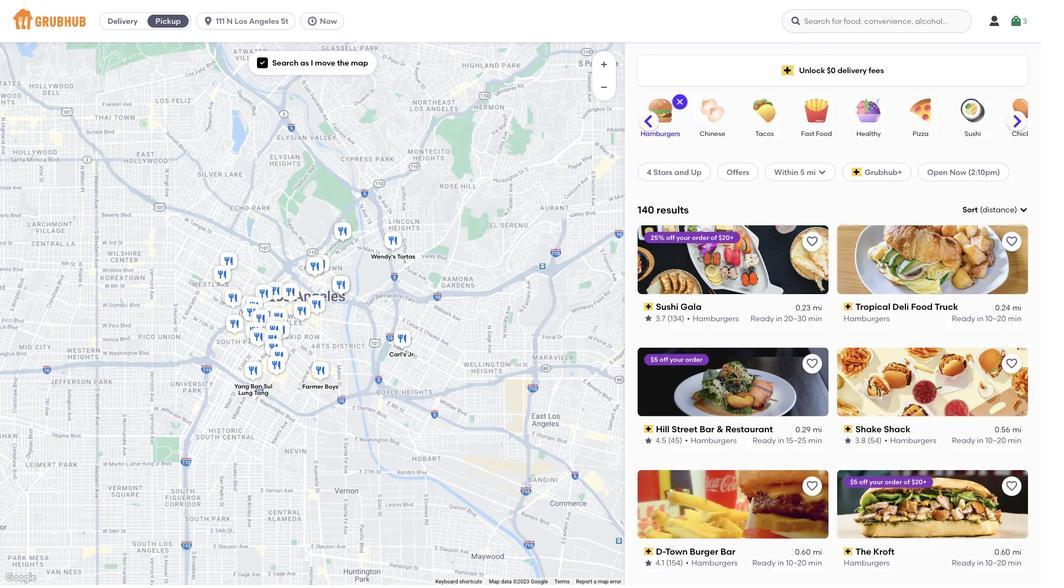 Task type: describe. For each thing, give the bounding box(es) containing it.
hill street bar & restaurant
[[656, 424, 773, 435]]

angeles
[[249, 17, 279, 26]]

Search for food, convenience, alcohol... search field
[[782, 9, 972, 33]]

mi for the kroft
[[1013, 548, 1022, 557]]

10–20 for tropical deli food truck
[[986, 314, 1006, 323]]

kroft
[[874, 547, 895, 557]]

billionaire burger boyz image
[[304, 255, 326, 279]]

hill street bar & restaurant image
[[280, 282, 302, 305]]

sushi for sushi gala
[[656, 302, 679, 312]]

25%
[[651, 234, 665, 242]]

ready in 10–20 min for tropical deli food truck
[[952, 314, 1022, 323]]

unlock
[[799, 66, 825, 75]]

hamburgers down the
[[844, 559, 890, 568]]

min for d-town burger bar
[[809, 559, 822, 568]]

keyboard shortcuts button
[[436, 579, 483, 586]]

fast food image
[[798, 99, 836, 123]]

ready for hill street bar & restaurant
[[753, 437, 776, 446]]

$5 for the kroft
[[850, 479, 858, 487]]

d-town burger bar image
[[268, 306, 290, 330]]

ready for d-town burger bar
[[753, 559, 776, 568]]

ready in 20–30 min
[[751, 314, 822, 323]]

ready for sushi gala
[[751, 314, 774, 323]]

in for the kroft
[[977, 559, 984, 568]]

farmer boys
[[302, 383, 339, 391]]

deli
[[893, 302, 909, 312]]

healthy image
[[850, 99, 888, 123]]

svg image inside now button
[[307, 16, 318, 27]]

in for sushi gala
[[776, 314, 783, 323]]

pizza
[[913, 130, 929, 138]]

report
[[576, 579, 592, 586]]

a
[[594, 579, 597, 586]]

delivery button
[[100, 12, 145, 30]]

yang
[[234, 383, 249, 391]]

3 button
[[1010, 11, 1027, 31]]

tropical
[[856, 302, 891, 312]]

fees
[[869, 66, 884, 75]]

ihop image
[[241, 302, 263, 326]]

©2023
[[513, 579, 530, 586]]

5
[[801, 167, 805, 177]]

sort ( distance )
[[963, 205, 1018, 215]]

main navigation navigation
[[0, 0, 1041, 42]]

mi for shake shack
[[1013, 426, 1022, 435]]

report a map error
[[576, 579, 622, 586]]

shake shack
[[856, 424, 911, 435]]

the vegan joint image
[[268, 346, 290, 369]]

google
[[531, 579, 548, 586]]

0.23
[[796, 303, 811, 312]]

4
[[647, 167, 652, 177]]

0.60 mi for the kroft
[[995, 548, 1022, 557]]

data
[[501, 579, 512, 586]]

(54)
[[868, 437, 882, 446]]

carl's
[[389, 351, 406, 359]]

(134)
[[668, 314, 684, 323]]

checkout
[[698, 394, 734, 403]]

tortas
[[397, 253, 415, 261]]

111 n los angeles st button
[[196, 12, 300, 30]]

111
[[216, 17, 225, 26]]

anna's fish market dtla image
[[244, 296, 265, 319]]

grubhub+
[[865, 167, 903, 177]]

farmer
[[302, 383, 323, 391]]

mi for d-town burger bar
[[813, 548, 822, 557]]

wendy's
[[371, 253, 396, 261]]

the kroft
[[856, 547, 895, 557]]

subscription pass image for hill street bar & restaurant
[[644, 426, 654, 433]]

shake
[[856, 424, 882, 435]]

• hamburgers for street
[[685, 437, 737, 446]]

wild living foods image
[[264, 319, 285, 343]]

lung
[[238, 390, 253, 397]]

d-town burger bar
[[656, 547, 736, 557]]

chicken
[[1012, 130, 1038, 138]]

hamburgers down shack
[[891, 437, 937, 446]]

0.29
[[796, 426, 811, 435]]

minus icon image
[[599, 82, 610, 93]]

map data ©2023 google
[[489, 579, 548, 586]]

habibi bites image
[[220, 285, 242, 309]]

keyboard shortcuts
[[436, 579, 483, 586]]

shake shack logo image
[[837, 348, 1028, 417]]

$20+ for gala
[[719, 234, 734, 242]]

salt n peppa image
[[261, 305, 283, 329]]

sort
[[963, 205, 978, 215]]

20–30
[[784, 314, 807, 323]]

• hamburgers for shack
[[885, 437, 937, 446]]

0 horizontal spatial bar
[[700, 424, 715, 435]]

terms
[[555, 579, 570, 586]]

3.8
[[855, 437, 866, 446]]

$20+ for kroft
[[912, 479, 927, 487]]

street
[[672, 424, 698, 435]]

10–20 for d-town burger bar
[[786, 559, 807, 568]]

arda's cafe image
[[261, 300, 283, 324]]

save this restaurant image for tropical deli food truck
[[1006, 235, 1019, 248]]

$5 for hill street bar & restaurant
[[651, 356, 658, 364]]

(
[[980, 205, 983, 215]]

sushi image
[[954, 99, 992, 123]]

• hamburgers for gala
[[687, 314, 739, 323]]

hamburgers down tropical
[[844, 314, 890, 323]]

hamburgers down gala
[[693, 314, 739, 323]]

map
[[489, 579, 500, 586]]

ready in 10–20 min for shake shack
[[952, 437, 1022, 446]]

the
[[856, 547, 872, 557]]

sushi gala
[[656, 302, 702, 312]]

chinese
[[700, 130, 726, 138]]

burger district image
[[262, 329, 284, 353]]

chicken image
[[1006, 99, 1041, 123]]

sushi gala logo image
[[638, 226, 829, 294]]

google image
[[3, 572, 39, 586]]

farmer boys image
[[310, 360, 331, 384]]

move
[[315, 58, 335, 68]]

error
[[610, 579, 622, 586]]

3
[[1023, 16, 1027, 26]]

boys
[[325, 383, 339, 391]]

• for town
[[686, 559, 689, 568]]

delivery
[[838, 66, 867, 75]]

15–25
[[786, 437, 807, 446]]

d-town burger bar logo image
[[638, 471, 829, 539]]

min for hill street bar & restaurant
[[809, 437, 822, 446]]

carl's jr.
[[389, 351, 415, 359]]

• for gala
[[687, 314, 690, 323]]

0.23 mi
[[796, 303, 822, 312]]

ready for shake shack
[[952, 437, 976, 446]]

ban
[[251, 383, 262, 391]]

grubhub plus flag logo image for grubhub+
[[852, 168, 863, 177]]

los
[[235, 17, 247, 26]]

bonaventure brewing co. image
[[253, 283, 275, 307]]

(154)
[[666, 559, 683, 568]]

distance
[[983, 205, 1015, 215]]

your for gala
[[677, 234, 691, 242]]

tacos
[[756, 130, 774, 138]]

burgershop image
[[265, 315, 286, 339]]

1 horizontal spatial food
[[911, 302, 933, 312]]

wendy's tortas image
[[382, 230, 404, 254]]

$0
[[827, 66, 836, 75]]

cargo snack shack image
[[332, 221, 354, 245]]

master burger image
[[248, 327, 270, 350]]

• hamburgers for town
[[686, 559, 738, 568]]



Task type: locate. For each thing, give the bounding box(es) containing it.
save this restaurant image
[[1006, 235, 1019, 248], [806, 358, 819, 371], [1006, 358, 1019, 371], [806, 480, 819, 493]]

0 vertical spatial sushi
[[965, 130, 981, 138]]

svg image right the 5
[[818, 168, 827, 177]]

tang
[[254, 390, 269, 397]]

star icon image left 4.5
[[644, 437, 653, 446]]

0.24
[[995, 303, 1011, 312]]

food right fast
[[816, 130, 832, 138]]

wendy's tortas
[[371, 253, 415, 261]]

subscription pass image for the kroft
[[844, 548, 854, 556]]

your right 25%
[[677, 234, 691, 242]]

0 horizontal spatial subscription pass image
[[644, 548, 654, 556]]

0 vertical spatial grubhub plus flag logo image
[[782, 65, 795, 76]]

mi for tropical deli food truck
[[1013, 303, 1022, 312]]

your down (54) at the right of page
[[870, 479, 884, 487]]

min for tropical deli food truck
[[1008, 314, 1022, 323]]

off for sushi
[[666, 234, 675, 242]]

results
[[657, 204, 689, 216]]

hamburgers down the hamburgers image
[[641, 130, 680, 138]]

st
[[281, 17, 289, 26]]

hamburgers image
[[642, 99, 680, 123]]

$5 off your order of $20+
[[850, 479, 927, 487]]

gala
[[681, 302, 702, 312]]

save this restaurant image
[[806, 235, 819, 248], [1006, 480, 1019, 493]]

1 vertical spatial off
[[660, 356, 668, 364]]

ready for the kroft
[[952, 559, 976, 568]]

offers
[[727, 167, 750, 177]]

subscription pass image for d-town burger bar
[[644, 548, 654, 556]]

1 horizontal spatial subscription pass image
[[844, 426, 854, 433]]

&
[[717, 424, 724, 435]]

mi for sushi gala
[[813, 303, 822, 312]]

1 vertical spatial svg image
[[818, 168, 827, 177]]

subscription pass image for sushi gala
[[644, 303, 654, 311]]

• hamburgers down gala
[[687, 314, 739, 323]]

star icon image left 3.7
[[644, 314, 653, 323]]

0 vertical spatial off
[[666, 234, 675, 242]]

• hamburgers
[[687, 314, 739, 323], [685, 437, 737, 446], [885, 437, 937, 446], [686, 559, 738, 568]]

1 vertical spatial of
[[904, 479, 910, 487]]

2 vertical spatial your
[[870, 479, 884, 487]]

0.60 for d-town burger bar
[[795, 548, 811, 557]]

map right the the
[[351, 58, 368, 68]]

None field
[[963, 205, 1028, 216]]

save this restaurant image for sushi gala
[[806, 235, 819, 248]]

4.1 (154)
[[656, 559, 683, 568]]

star icon image left 4.1
[[644, 559, 653, 568]]

grubhub plus flag logo image left unlock
[[782, 65, 795, 76]]

order for kroft
[[885, 479, 902, 487]]

0 horizontal spatial now
[[320, 17, 337, 26]]

tacos image
[[746, 99, 784, 123]]

2 vertical spatial off
[[859, 479, 868, 487]]

search as i move the map
[[272, 58, 368, 68]]

hill
[[656, 424, 670, 435]]

2 0.60 mi from the left
[[995, 548, 1022, 557]]

delivery
[[108, 17, 138, 26]]

subscription pass image left the
[[844, 548, 854, 556]]

save this restaurant image for shake shack
[[1006, 358, 1019, 371]]

0 horizontal spatial $20+
[[719, 234, 734, 242]]

subscription pass image left d-
[[644, 548, 654, 556]]

star icon image left the 3.8
[[844, 437, 853, 446]]

star icon image for sushi gala
[[644, 314, 653, 323]]

sul
[[264, 383, 272, 391]]

$5
[[651, 356, 658, 364], [850, 479, 858, 487]]

food right the deli
[[911, 302, 933, 312]]

0 horizontal spatial food
[[816, 130, 832, 138]]

star icon image
[[644, 314, 653, 323], [644, 437, 653, 446], [844, 437, 853, 446], [644, 559, 653, 568]]

subscription pass image
[[844, 426, 854, 433], [644, 548, 654, 556]]

• right (154)
[[686, 559, 689, 568]]

0 vertical spatial subscription pass image
[[844, 426, 854, 433]]

save this restaurant image for the kroft
[[1006, 480, 1019, 493]]

el charro restaurant image
[[212, 264, 233, 288]]

sushi up the 3.7 (134)
[[656, 302, 679, 312]]

1 horizontal spatial svg image
[[818, 168, 827, 177]]

0 horizontal spatial of
[[711, 234, 717, 242]]

order for gala
[[692, 234, 709, 242]]

as
[[300, 58, 309, 68]]

140
[[638, 204, 654, 216]]

1 horizontal spatial sushi
[[965, 130, 981, 138]]

hill street bar & restaurant logo image
[[638, 348, 829, 417]]

1 vertical spatial $5
[[850, 479, 858, 487]]

unlock $0 delivery fees
[[799, 66, 884, 75]]

min for sushi gala
[[809, 314, 822, 323]]

map right a
[[598, 579, 609, 586]]

d-
[[656, 547, 666, 557]]

town
[[666, 547, 688, 557]]

proceed to checkout
[[655, 394, 734, 403]]

now
[[320, 17, 337, 26], [950, 167, 967, 177]]

mi for hill street bar & restaurant
[[813, 426, 822, 435]]

subscription pass image left "sushi gala"
[[644, 303, 654, 311]]

gus's drive-in image
[[218, 251, 240, 274]]

10–20 for the kroft
[[986, 559, 1006, 568]]

hamburgers down the burger
[[692, 559, 738, 568]]

4.5 (45)
[[656, 437, 682, 446]]

1 vertical spatial save this restaurant image
[[1006, 480, 1019, 493]]

jr.
[[408, 351, 415, 359]]

4 stars and up
[[647, 167, 702, 177]]

0 vertical spatial order
[[692, 234, 709, 242]]

your up proceed
[[670, 356, 684, 364]]

1 horizontal spatial 0.60
[[995, 548, 1011, 557]]

0 horizontal spatial sushi
[[656, 302, 679, 312]]

in for hill street bar & restaurant
[[778, 437, 785, 446]]

mi
[[807, 167, 816, 177], [813, 303, 822, 312], [1013, 303, 1022, 312], [813, 426, 822, 435], [1013, 426, 1022, 435], [813, 548, 822, 557], [1013, 548, 1022, 557]]

now button
[[300, 12, 348, 30]]

$20+
[[719, 234, 734, 242], [912, 479, 927, 487]]

2 0.60 from the left
[[995, 548, 1011, 557]]

plus icon image
[[599, 59, 610, 70]]

min for shake shack
[[1008, 437, 1022, 446]]

in for d-town burger bar
[[778, 559, 784, 568]]

1 vertical spatial grubhub plus flag logo image
[[852, 168, 863, 177]]

now inside button
[[320, 17, 337, 26]]

dollis - breakfast restaurant image
[[222, 287, 244, 311]]

your for street
[[670, 356, 684, 364]]

• hamburgers down hill street bar & restaurant
[[685, 437, 737, 446]]

up
[[691, 167, 702, 177]]

1 horizontal spatial 0.60 mi
[[995, 548, 1022, 557]]

subscription pass image for shake shack
[[844, 426, 854, 433]]

$5 down the 3.8
[[850, 479, 858, 487]]

yang ban sul lung tang image
[[242, 360, 264, 384]]

now up move
[[320, 17, 337, 26]]

svg image left search
[[259, 60, 266, 66]]

bar right the burger
[[721, 547, 736, 557]]

the
[[337, 58, 349, 68]]

1 vertical spatial now
[[950, 167, 967, 177]]

tropical deli food truck image
[[291, 300, 313, 324]]

0 vertical spatial svg image
[[259, 60, 266, 66]]

the melt - 7th & figueroa, la image
[[239, 295, 261, 318]]

1 horizontal spatial of
[[904, 479, 910, 487]]

1 horizontal spatial grubhub plus flag logo image
[[852, 168, 863, 177]]

sushi gala image
[[306, 294, 328, 318]]

subscription pass image left tropical
[[844, 303, 854, 311]]

pizza image
[[902, 99, 940, 123]]

2 vertical spatial order
[[885, 479, 902, 487]]

stars
[[654, 167, 673, 177]]

1 horizontal spatial map
[[598, 579, 609, 586]]

smashburger image
[[224, 314, 246, 337]]

sushi for sushi
[[965, 130, 981, 138]]

0.60 mi for d-town burger bar
[[795, 548, 822, 557]]

shack
[[884, 424, 911, 435]]

in
[[776, 314, 783, 323], [977, 314, 984, 323], [778, 437, 785, 446], [977, 437, 984, 446], [778, 559, 784, 568], [977, 559, 984, 568]]

bossa nova image
[[244, 321, 265, 344]]

keyboard
[[436, 579, 458, 586]]

0 horizontal spatial grubhub plus flag logo image
[[782, 65, 795, 76]]

0 vertical spatial $5
[[651, 356, 658, 364]]

map
[[351, 58, 368, 68], [598, 579, 609, 586]]

of for sushi gala
[[711, 234, 717, 242]]

1 vertical spatial bar
[[721, 547, 736, 557]]

shake shack image
[[265, 280, 286, 304]]

svg image inside 111 n los angeles st button
[[203, 16, 214, 27]]

0 vertical spatial food
[[816, 130, 832, 138]]

map region
[[0, 28, 679, 586]]

carl's jr. image
[[392, 328, 413, 352]]

ready
[[751, 314, 774, 323], [952, 314, 976, 323], [753, 437, 776, 446], [952, 437, 976, 446], [753, 559, 776, 568], [952, 559, 976, 568]]

in for tropical deli food truck
[[977, 314, 984, 323]]

of for the kroft
[[904, 479, 910, 487]]

yang ban sul lung tang
[[234, 383, 272, 397]]

vegan hooligans image
[[270, 319, 292, 343]]

1 0.60 from the left
[[795, 548, 811, 557]]

denny's image
[[330, 274, 352, 298]]

the kroft logo image
[[837, 471, 1028, 539]]

3.7 (134)
[[656, 314, 684, 323]]

10–20 for shake shack
[[986, 437, 1006, 446]]

1 horizontal spatial now
[[950, 167, 967, 177]]

terms link
[[555, 579, 570, 586]]

proceed to checkout button
[[622, 389, 767, 408]]

your for kroft
[[870, 479, 884, 487]]

1 horizontal spatial bar
[[721, 547, 736, 557]]

save this restaurant button
[[803, 232, 822, 252], [1002, 232, 1022, 252], [803, 355, 822, 374], [1002, 355, 1022, 374], [803, 477, 822, 497], [1002, 477, 1022, 497]]

pickup button
[[145, 12, 191, 30]]

svg image
[[259, 60, 266, 66], [818, 168, 827, 177]]

)
[[1015, 205, 1018, 215]]

ready for tropical deli food truck
[[952, 314, 976, 323]]

fast
[[801, 130, 815, 138]]

vurger guyz image
[[250, 308, 272, 332]]

tropical deli food truck
[[856, 302, 959, 312]]

your
[[677, 234, 691, 242], [670, 356, 684, 364], [870, 479, 884, 487]]

order
[[692, 234, 709, 242], [686, 356, 703, 364], [885, 479, 902, 487]]

burger den image
[[330, 274, 352, 298]]

the little jewel of new orleans image
[[310, 253, 332, 277]]

0 vertical spatial of
[[711, 234, 717, 242]]

ready in 10–20 min for the kroft
[[952, 559, 1022, 568]]

1 vertical spatial order
[[686, 356, 703, 364]]

4.1
[[656, 559, 665, 568]]

subscription pass image
[[644, 303, 654, 311], [844, 303, 854, 311], [644, 426, 654, 433], [844, 548, 854, 556]]

i
[[311, 58, 313, 68]]

of
[[711, 234, 717, 242], [904, 479, 910, 487]]

pickup
[[155, 17, 181, 26]]

star icon image for d-town burger bar
[[644, 559, 653, 568]]

1 vertical spatial $20+
[[912, 479, 927, 487]]

1 vertical spatial sushi
[[656, 302, 679, 312]]

min for the kroft
[[1008, 559, 1022, 568]]

0 horizontal spatial $5
[[651, 356, 658, 364]]

subscription pass image left shake
[[844, 426, 854, 433]]

1 vertical spatial your
[[670, 356, 684, 364]]

off right 25%
[[666, 234, 675, 242]]

0 horizontal spatial save this restaurant image
[[806, 235, 819, 248]]

0 horizontal spatial svg image
[[259, 60, 266, 66]]

star icon image for hill street bar & restaurant
[[644, 437, 653, 446]]

0 horizontal spatial 0.60
[[795, 548, 811, 557]]

svg image
[[988, 15, 1001, 28], [1010, 15, 1023, 28], [203, 16, 214, 27], [307, 16, 318, 27], [791, 16, 802, 27], [676, 98, 685, 106], [1020, 206, 1028, 214]]

truck
[[935, 302, 959, 312]]

off
[[666, 234, 675, 242], [660, 356, 668, 364], [859, 479, 868, 487]]

off down the 3.8
[[859, 479, 868, 487]]

1 horizontal spatial $5
[[850, 479, 858, 487]]

grubhub plus flag logo image
[[782, 65, 795, 76], [852, 168, 863, 177]]

bar left &
[[700, 424, 715, 435]]

sushi down sushi 'image'
[[965, 130, 981, 138]]

now right open
[[950, 167, 967, 177]]

none field containing sort
[[963, 205, 1028, 216]]

0.29 mi
[[796, 426, 822, 435]]

• for street
[[685, 437, 688, 446]]

1 vertical spatial map
[[598, 579, 609, 586]]

grubhub plus flag logo image left grubhub+
[[852, 168, 863, 177]]

0 vertical spatial now
[[320, 17, 337, 26]]

1 vertical spatial subscription pass image
[[644, 548, 654, 556]]

restaurant
[[726, 424, 773, 435]]

• for shack
[[885, 437, 888, 446]]

fast food
[[801, 130, 832, 138]]

0 vertical spatial save this restaurant image
[[806, 235, 819, 248]]

off for hill
[[660, 356, 668, 364]]

svg image inside the 3 button
[[1010, 15, 1023, 28]]

0 vertical spatial $20+
[[719, 234, 734, 242]]

hamburgers down hill street bar & restaurant
[[691, 437, 737, 446]]

off for the
[[859, 479, 868, 487]]

search
[[272, 58, 299, 68]]

0 horizontal spatial map
[[351, 58, 368, 68]]

open now (2:10pm)
[[928, 167, 1001, 177]]

save this restaurant image for d-town burger bar
[[806, 480, 819, 493]]

subscription pass image left hill
[[644, 426, 654, 433]]

• hamburgers down the burger
[[686, 559, 738, 568]]

shayan express image
[[263, 337, 285, 361]]

ready in 15–25 min
[[753, 437, 822, 446]]

off up proceed
[[660, 356, 668, 364]]

1 horizontal spatial save this restaurant image
[[1006, 480, 1019, 493]]

sushi
[[965, 130, 981, 138], [656, 302, 679, 312]]

$5 off your order
[[651, 356, 703, 364]]

the kroft image
[[304, 256, 326, 280]]

• down gala
[[687, 314, 690, 323]]

ale's restaurant image
[[266, 355, 287, 379]]

grubhub plus flag logo image for unlock $0 delivery fees
[[782, 65, 795, 76]]

0.60 for the kroft
[[995, 548, 1011, 557]]

0 horizontal spatial 0.60 mi
[[795, 548, 822, 557]]

subscription pass image for tropical deli food truck
[[844, 303, 854, 311]]

0.56
[[995, 426, 1011, 435]]

order for street
[[686, 356, 703, 364]]

• right (45) in the bottom right of the page
[[685, 437, 688, 446]]

• hamburgers down shack
[[885, 437, 937, 446]]

1 horizontal spatial $20+
[[912, 479, 927, 487]]

0 vertical spatial map
[[351, 58, 368, 68]]

within 5 mi
[[775, 167, 816, 177]]

tropical deli food truck logo image
[[837, 226, 1028, 294]]

0.60 mi
[[795, 548, 822, 557], [995, 548, 1022, 557]]

• right (54) at the right of page
[[885, 437, 888, 446]]

0 vertical spatial bar
[[700, 424, 715, 435]]

in for shake shack
[[977, 437, 984, 446]]

$5 up proceed
[[651, 356, 658, 364]]

ready in 10–20 min for d-town burger bar
[[753, 559, 822, 568]]

chinese image
[[694, 99, 732, 123]]

3.8 (54)
[[855, 437, 882, 446]]

star icon image for shake shack
[[844, 437, 853, 446]]

0 vertical spatial your
[[677, 234, 691, 242]]

1 vertical spatial food
[[911, 302, 933, 312]]

n
[[227, 17, 233, 26]]

1 0.60 mi from the left
[[795, 548, 822, 557]]



Task type: vqa. For each thing, say whether or not it's contained in the screenshot.
$3.99 delivery
no



